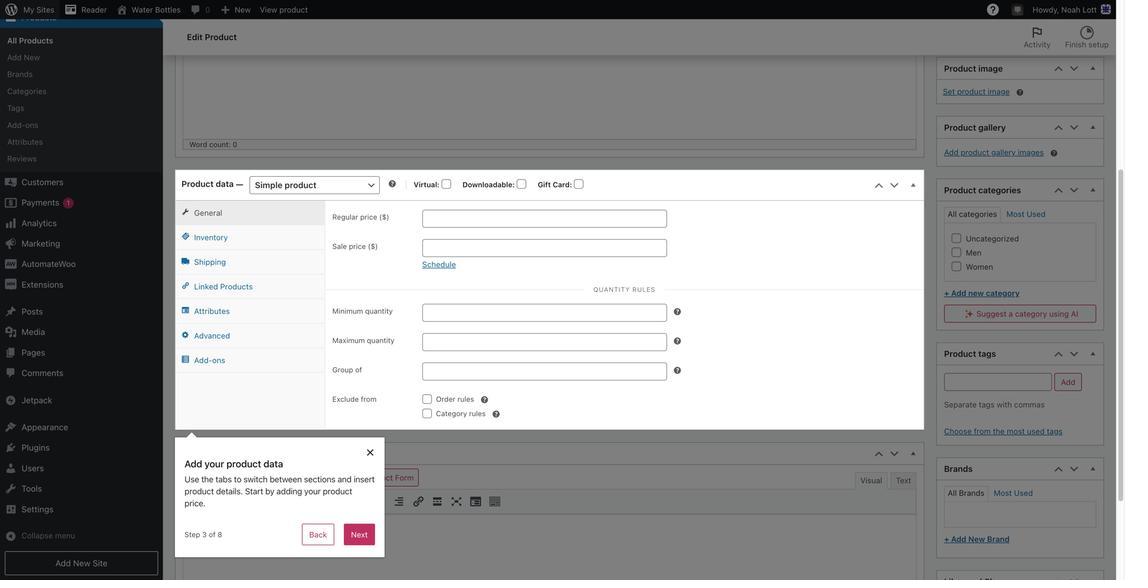 Task type: vqa. For each thing, say whether or not it's contained in the screenshot.
My within the "link"
no



Task type: describe. For each thing, give the bounding box(es) containing it.
products for all products
[[19, 36, 53, 45]]

add for media
[[203, 473, 217, 482]]

maximum
[[333, 336, 365, 344]]

1
[[67, 199, 70, 207]]

0 vertical spatial category
[[986, 289, 1020, 298]]

shipping link
[[176, 250, 325, 275]]

($) for regular price ($)
[[379, 213, 389, 221]]

general link
[[176, 201, 325, 225]]

exclude this product from category 'group of' quantity rules. <strong>note: </strong>if a product-level 'group of' quantity rule is defined, then the product is automatically excluded from category 'group of' rules. image
[[491, 409, 501, 419]]

by
[[265, 486, 274, 496]]

add for product
[[945, 148, 959, 157]]

Regular price ($) text field
[[422, 210, 667, 228]]

add for your
[[185, 458, 202, 470]]

set product image link
[[943, 86, 1010, 97]]

shipping
[[194, 257, 226, 266]]

switch
[[244, 474, 268, 484]]

category
[[436, 409, 467, 418]]

form
[[395, 473, 414, 482]]

8
[[218, 530, 222, 539]]

0 horizontal spatial add-ons
[[7, 120, 38, 129]]

rules for quantity rules
[[633, 286, 656, 293]]

appearance link
[[0, 417, 163, 438]]

0 horizontal spatial your
[[205, 458, 224, 470]]

Downloadable: checkbox
[[517, 179, 527, 189]]

linked products link
[[176, 275, 325, 299]]

+ for product categories
[[945, 289, 950, 298]]

order rules
[[436, 395, 474, 403]]

minimum
[[333, 307, 363, 315]]

settings
[[22, 504, 54, 514]]

close tour image
[[366, 447, 375, 457]]

the
[[201, 474, 213, 484]]

product inside toolbar navigation
[[280, 5, 308, 14]]

customers link
[[0, 172, 163, 192]]

write with ai button
[[249, 469, 325, 487]]

automatewoo link
[[0, 254, 163, 274]]

1 horizontal spatial with
[[997, 400, 1012, 409]]

reviews link
[[0, 150, 163, 167]]

from
[[361, 395, 377, 403]]

categories for all categories
[[959, 210, 998, 219]]

product image
[[945, 63, 1003, 73]]

tags for separate
[[979, 400, 995, 409]]

bottles
[[155, 5, 181, 14]]

reviews
[[7, 154, 37, 163]]

categories for product categories
[[979, 185, 1021, 195]]

categories
[[7, 87, 47, 96]]

users link
[[0, 458, 163, 479]]

product for product tags
[[945, 349, 977, 359]]

1 vertical spatial image
[[988, 87, 1010, 96]]

edit product
[[187, 32, 237, 42]]

plugins
[[22, 443, 50, 453]]

jetpack
[[22, 395, 52, 405]]

all for brands
[[948, 488, 957, 497]]

products for linked products
[[220, 282, 253, 291]]

+ add new category
[[945, 289, 1020, 298]]

visual button
[[855, 472, 888, 489]]

+ add new brand
[[945, 535, 1010, 544]]

1 vertical spatial ons
[[212, 356, 225, 365]]

add product gallery images
[[945, 148, 1044, 157]]

tools
[[22, 484, 42, 494]]

tab list containing activity
[[1017, 19, 1117, 55]]

group of
[[333, 365, 362, 374]]

set product image
[[943, 87, 1010, 96]]

products inside products link
[[22, 12, 56, 22]]

automatewoo
[[22, 259, 76, 269]]

0 vertical spatial ons
[[25, 120, 38, 129]]

add media
[[201, 473, 242, 482]]

exclude this product from order rules (minimum/maximum quantity and value). image
[[480, 395, 489, 404]]

+ for brands
[[945, 535, 950, 544]]

1 horizontal spatial to
[[965, 9, 972, 18]]

1 vertical spatial add-
[[194, 356, 212, 365]]

1 vertical spatial brands
[[945, 464, 973, 474]]

extensions link
[[0, 274, 163, 295]]

new link
[[215, 0, 256, 19]]

view
[[260, 5, 277, 14]]

activity
[[1024, 40, 1051, 49]]

advanced
[[194, 331, 230, 340]]

contact
[[364, 473, 393, 482]]

water bottles
[[132, 5, 181, 14]]

product down and
[[323, 486, 352, 496]]

water
[[132, 5, 153, 14]]

0 vertical spatial data
[[216, 179, 234, 189]]

0 vertical spatial add-
[[7, 120, 25, 129]]

media inside button
[[220, 473, 242, 482]]

quantity for maximum quantity
[[367, 336, 395, 344]]

comments link
[[0, 363, 163, 383]]

1 vertical spatial attributes link
[[176, 299, 325, 324]]

sale price ($)
[[333, 242, 378, 251]]

product right set
[[958, 87, 986, 96]]

—
[[234, 179, 245, 189]]

brand
[[988, 535, 1010, 544]]

count:
[[209, 140, 231, 149]]

add for new
[[7, 53, 22, 62]]

jetpack link
[[0, 390, 163, 411]]

noah
[[1062, 5, 1081, 14]]

collapse menu
[[22, 531, 75, 540]]

details.
[[216, 486, 243, 496]]

inventory
[[194, 233, 228, 242]]

appearance
[[22, 422, 68, 432]]

move to trash link
[[943, 9, 995, 18]]

+ add new brand link
[[945, 534, 1010, 545]]

0 vertical spatial attributes link
[[0, 133, 163, 150]]

toolbar navigation
[[59, 0, 1117, 22]]

0 vertical spatial gallery
[[979, 122, 1006, 132]]

Gift Card: checkbox
[[574, 179, 584, 189]]

and
[[338, 474, 352, 484]]

write
[[271, 473, 291, 482]]

most used for brands
[[994, 488, 1033, 497]]

1 vertical spatial of
[[209, 530, 216, 539]]

general
[[194, 208, 222, 217]]

price for regular
[[360, 213, 377, 221]]

for best results, upload jpeg or png files that are 1000 by 1000 pixels or larger. maximum upload file size: 2 gb. image for gallery
[[1050, 148, 1059, 158]]

water bottles link
[[112, 0, 186, 19]]

text
[[896, 476, 912, 485]]

product data
[[182, 179, 234, 189]]

2 group from the top
[[183, 514, 916, 580]]

brands link
[[0, 66, 163, 83]]

enter a minimum required quantity for this product. image
[[673, 307, 682, 316]]

linked products
[[194, 282, 253, 291]]

step 3 of 8
[[185, 530, 222, 539]]

new inside add new link
[[24, 53, 40, 62]]

categories link
[[0, 83, 163, 100]]

0 vertical spatial all
[[7, 36, 17, 45]]

finish
[[1066, 40, 1087, 49]]

1 vertical spatial gallery
[[992, 148, 1016, 157]]

0 vertical spatial image
[[979, 63, 1003, 73]]

+ add new category link
[[945, 288, 1020, 299]]

group
[[333, 365, 353, 374]]

a
[[1009, 309, 1013, 318]]

product gallery
[[945, 122, 1006, 132]]



Task type: locate. For each thing, give the bounding box(es) containing it.
add right use
[[203, 473, 217, 482]]

0 vertical spatial tags
[[979, 349, 996, 359]]

product down set
[[945, 122, 977, 132]]

categories up 'all categories' 'link' at the top of page
[[979, 185, 1021, 195]]

Sale price ($) text field
[[422, 239, 667, 257]]

price right regular
[[360, 213, 377, 221]]

products up add new at top left
[[19, 36, 53, 45]]

for best results, upload jpeg or png files that are 1000 by 1000 pixels or larger. maximum upload file size: 2 gb. image right images at the top of page
[[1050, 148, 1059, 158]]

product for product gallery
[[945, 122, 977, 132]]

regular
[[333, 213, 358, 221]]

add inside add your product data use the tabs to switch between sections and insert product details. start by adding your product price.
[[185, 458, 202, 470]]

new inside new link
[[235, 5, 251, 14]]

0 horizontal spatial attributes
[[7, 137, 43, 146]]

brands up + add new brand at bottom
[[959, 488, 985, 497]]

attributes up advanced
[[194, 307, 230, 316]]

attributes link down tags link
[[0, 133, 163, 150]]

product for product categories
[[945, 185, 977, 195]]

0 horizontal spatial add-
[[7, 120, 25, 129]]

category
[[986, 289, 1020, 298], [1015, 309, 1048, 318]]

data up write
[[264, 458, 283, 470]]

all categories
[[948, 210, 998, 219]]

rules
[[633, 286, 656, 293], [458, 395, 474, 403], [469, 409, 486, 418]]

order
[[436, 395, 456, 403]]

most used link for product categories
[[1007, 210, 1046, 219]]

extensions
[[22, 279, 63, 289]]

0 horizontal spatial ons
[[25, 120, 38, 129]]

products link
[[0, 7, 163, 28]]

add- down the tags
[[7, 120, 25, 129]]

activity button
[[1017, 19, 1058, 55]]

($) right regular
[[379, 213, 389, 221]]

trash
[[975, 9, 995, 18]]

0 vertical spatial add-ons link
[[0, 116, 163, 133]]

0 vertical spatial price
[[360, 213, 377, 221]]

product up set
[[945, 63, 977, 73]]

with left 'commas'
[[997, 400, 1012, 409]]

1 vertical spatial category
[[1015, 309, 1048, 318]]

most used link
[[1007, 210, 1046, 219], [994, 488, 1033, 497]]

gallery left images at the top of page
[[992, 148, 1016, 157]]

minimum quantity
[[333, 307, 393, 315]]

ai right between
[[310, 473, 317, 482]]

2 horizontal spatial new
[[969, 535, 985, 544]]

all down product categories
[[948, 210, 957, 219]]

all brands link
[[948, 488, 985, 497]]

separate
[[945, 400, 977, 409]]

0 vertical spatial most used link
[[1007, 210, 1046, 219]]

images
[[1018, 148, 1044, 157]]

add new
[[7, 53, 40, 62]]

category up a
[[986, 289, 1020, 298]]

media up pages
[[22, 327, 45, 337]]

with
[[997, 400, 1012, 409], [293, 473, 308, 482]]

rules for order rules
[[458, 395, 474, 403]]

ons down categories
[[25, 120, 38, 129]]

add left new
[[952, 289, 967, 298]]

0 horizontal spatial attributes link
[[0, 133, 163, 150]]

image down product image
[[988, 87, 1010, 96]]

2 vertical spatial new
[[969, 535, 985, 544]]

next button
[[344, 524, 375, 545]]

all up add new at top left
[[7, 36, 17, 45]]

most used for product categories
[[1007, 210, 1046, 219]]

Virtual: checkbox
[[442, 179, 451, 189]]

1 horizontal spatial media
[[220, 473, 242, 482]]

image up set product image
[[979, 63, 1003, 73]]

1 vertical spatial ai
[[310, 473, 317, 482]]

tags right separate
[[979, 400, 995, 409]]

0 vertical spatial most used
[[1007, 210, 1046, 219]]

None submit
[[1056, 19, 1098, 38]]

1 vertical spatial new
[[24, 53, 40, 62]]

used for brands
[[1014, 488, 1033, 497]]

group
[[183, 0, 916, 128], [183, 514, 916, 580]]

customers
[[22, 177, 64, 187]]

0 vertical spatial to
[[965, 9, 972, 18]]

all for product categories
[[948, 210, 957, 219]]

settings link
[[0, 499, 163, 520]]

view product
[[260, 5, 308, 14]]

0 vertical spatial new
[[235, 5, 251, 14]]

2 vertical spatial products
[[220, 282, 253, 291]]

to right tabs
[[234, 474, 241, 484]]

products inside linked products link
[[220, 282, 253, 291]]

2 vertical spatial brands
[[959, 488, 985, 497]]

products inside all products link
[[19, 36, 53, 45]]

payments 1
[[22, 198, 70, 207]]

0 vertical spatial attributes
[[7, 137, 43, 146]]

your up add media
[[205, 458, 224, 470]]

0 vertical spatial group
[[183, 0, 916, 128]]

finish setup
[[1066, 40, 1109, 49]]

add for contact
[[348, 473, 362, 482]]

ai inside suggest a category using ai button
[[1071, 309, 1079, 318]]

finish setup button
[[1058, 19, 1117, 55]]

add media button
[[183, 469, 246, 487]]

2 vertical spatial all
[[948, 488, 957, 497]]

categories down product categories
[[959, 210, 998, 219]]

with up adding
[[293, 473, 308, 482]]

add-ons down advanced
[[194, 356, 225, 365]]

exclude from
[[333, 395, 377, 403]]

price.
[[185, 498, 206, 508]]

data inside add your product data use the tabs to switch between sections and insert product details. start by adding your product price.
[[264, 458, 283, 470]]

add inside add contact form button
[[348, 473, 362, 482]]

for best results, upload jpeg or png files that are 1000 by 1000 pixels or larger. maximum upload file size: 2 gb. image
[[1016, 88, 1025, 97], [1050, 148, 1059, 158]]

0 horizontal spatial ai
[[310, 473, 317, 482]]

tools link
[[0, 479, 163, 499]]

marketing
[[22, 239, 60, 248]]

new left "brand"
[[969, 535, 985, 544]]

enter a value to require customers to purchase this product in multiples. image
[[673, 365, 682, 375]]

of right "group" at the bottom left of the page
[[355, 365, 362, 374]]

brands
[[7, 70, 33, 79], [945, 464, 973, 474], [959, 488, 985, 497]]

add-ons down the tags
[[7, 120, 38, 129]]

product up all categories
[[945, 185, 977, 195]]

1 vertical spatial rules
[[458, 395, 474, 403]]

to right move
[[965, 9, 972, 18]]

1 vertical spatial used
[[1014, 488, 1033, 497]]

products down shipping link
[[220, 282, 253, 291]]

most down product categories
[[1007, 210, 1025, 219]]

price
[[360, 213, 377, 221], [349, 242, 366, 251]]

analytics link
[[0, 213, 163, 233]]

product tags
[[945, 349, 996, 359]]

write with ai
[[271, 473, 317, 482]]

schedule link
[[422, 260, 456, 269]]

for best results, upload jpeg or png files that are 1000 by 1000 pixels or larger. maximum upload file size: 2 gb. image for image
[[1016, 88, 1025, 97]]

your down sections
[[304, 486, 321, 496]]

add up use
[[185, 458, 202, 470]]

0 horizontal spatial add-ons link
[[0, 116, 163, 133]]

media
[[22, 327, 45, 337], [220, 473, 242, 482]]

gift
[[538, 180, 551, 189]]

visual
[[861, 476, 883, 485]]

1 horizontal spatial for best results, upload jpeg or png files that are 1000 by 1000 pixels or larger. maximum upload file size: 2 gb. image
[[1050, 148, 1059, 158]]

0 vertical spatial quantity
[[365, 307, 393, 315]]

1 vertical spatial to
[[234, 474, 241, 484]]

0 horizontal spatial new
[[24, 53, 40, 62]]

1 vertical spatial most used
[[994, 488, 1033, 497]]

new inside + add new brand link
[[969, 535, 985, 544]]

0 vertical spatial with
[[997, 400, 1012, 409]]

1 vertical spatial ($)
[[368, 242, 378, 251]]

1 vertical spatial most used link
[[994, 488, 1033, 497]]

most used right all brands
[[994, 488, 1033, 497]]

most used down product categories
[[1007, 210, 1046, 219]]

1 vertical spatial price
[[349, 242, 366, 251]]

product for product image
[[945, 63, 977, 73]]

0 horizontal spatial with
[[293, 473, 308, 482]]

most used link down product categories
[[1007, 210, 1046, 219]]

1 vertical spatial data
[[264, 458, 283, 470]]

collapse
[[22, 531, 53, 540]]

+ down all brands link
[[945, 535, 950, 544]]

1 vertical spatial all
[[948, 210, 957, 219]]

Minimum quantity number field
[[422, 304, 667, 322]]

between
[[270, 474, 302, 484]]

0 vertical spatial your
[[205, 458, 224, 470]]

of right 3
[[209, 530, 216, 539]]

add left "brand"
[[952, 535, 967, 544]]

ai inside write with ai button
[[310, 473, 317, 482]]

1 vertical spatial most
[[994, 488, 1012, 497]]

product up separate
[[945, 349, 977, 359]]

product down the product gallery
[[961, 148, 990, 157]]

add down all products
[[7, 53, 22, 62]]

product up switch
[[227, 458, 261, 470]]

0 horizontal spatial ($)
[[368, 242, 378, 251]]

($) for sale price ($)
[[368, 242, 378, 251]]

0 horizontal spatial data
[[216, 179, 234, 189]]

gallery up add product gallery images link
[[979, 122, 1006, 132]]

products up all products
[[22, 12, 56, 22]]

schedule
[[422, 260, 456, 269]]

0 vertical spatial rules
[[633, 286, 656, 293]]

add inside + add new category link
[[952, 289, 967, 298]]

downloadable:
[[463, 180, 517, 189]]

quantity rules
[[594, 286, 656, 293]]

0 vertical spatial most
[[1007, 210, 1025, 219]]

1 horizontal spatial add-ons
[[194, 356, 225, 365]]

attributes up reviews
[[7, 137, 43, 146]]

1 vertical spatial add-ons link
[[176, 348, 325, 373]]

1 horizontal spatial attributes link
[[176, 299, 325, 324]]

quantity for minimum quantity
[[365, 307, 393, 315]]

($) down regular price ($)
[[368, 242, 378, 251]]

all products link
[[0, 32, 163, 49]]

use
[[185, 474, 199, 484]]

adding
[[277, 486, 302, 496]]

0 horizontal spatial of
[[209, 530, 216, 539]]

1 vertical spatial add-ons
[[194, 356, 225, 365]]

product for product data
[[182, 179, 214, 189]]

brands down add new at top left
[[7, 70, 33, 79]]

all products
[[7, 36, 53, 45]]

new
[[235, 5, 251, 14], [24, 53, 40, 62], [969, 535, 985, 544]]

category right a
[[1015, 309, 1048, 318]]

add inside add media button
[[203, 473, 217, 482]]

add product gallery images link
[[945, 148, 1044, 157]]

0 vertical spatial brands
[[7, 70, 33, 79]]

rules right quantity
[[633, 286, 656, 293]]

tags
[[7, 103, 24, 112]]

0 vertical spatial +
[[945, 289, 950, 298]]

1 vertical spatial for best results, upload jpeg or png files that are 1000 by 1000 pixels or larger. maximum upload file size: 2 gb. image
[[1050, 148, 1059, 158]]

1 horizontal spatial of
[[355, 365, 362, 374]]

1 horizontal spatial new
[[235, 5, 251, 14]]

attributes link down 'linked products'
[[176, 299, 325, 324]]

1 tags from the top
[[979, 349, 996, 359]]

of
[[355, 365, 362, 374], [209, 530, 216, 539]]

most for product categories
[[1007, 210, 1025, 219]]

most right all brands
[[994, 488, 1012, 497]]

tags
[[979, 349, 996, 359], [979, 400, 995, 409]]

using
[[1050, 309, 1069, 318]]

for best results, upload jpeg or png files that are 1000 by 1000 pixels or larger. maximum upload file size: 2 gb. image right set product image link
[[1016, 88, 1025, 97]]

rules up category rules
[[458, 395, 474, 403]]

text button
[[891, 472, 917, 489]]

2 tags from the top
[[979, 400, 995, 409]]

new down all products
[[24, 53, 40, 62]]

add-ons link down categories link
[[0, 116, 163, 133]]

maximum quantity
[[333, 336, 395, 344]]

0 horizontal spatial for best results, upload jpeg or png files that are 1000 by 1000 pixels or larger. maximum upload file size: 2 gb. image
[[1016, 88, 1025, 97]]

1 + from the top
[[945, 289, 950, 298]]

quantity right minimum
[[365, 307, 393, 315]]

product right view
[[280, 5, 308, 14]]

image
[[979, 63, 1003, 73], [988, 87, 1010, 96]]

ai right using
[[1071, 309, 1079, 318]]

0 horizontal spatial to
[[234, 474, 241, 484]]

1 vertical spatial tags
[[979, 400, 995, 409]]

price for sale
[[349, 242, 366, 251]]

None checkbox
[[422, 394, 432, 404], [422, 409, 432, 418], [422, 394, 432, 404], [422, 409, 432, 418]]

tags for product
[[979, 349, 996, 359]]

+
[[945, 289, 950, 298], [945, 535, 950, 544]]

0 vertical spatial ai
[[1071, 309, 1079, 318]]

media link
[[0, 322, 163, 342]]

inventory link
[[176, 225, 325, 250]]

exclude
[[333, 395, 359, 403]]

3
[[202, 530, 207, 539]]

price right sale
[[349, 242, 366, 251]]

brands up all brands
[[945, 464, 973, 474]]

insert
[[354, 474, 375, 484]]

to inside add your product data use the tabs to switch between sections and insert product details. start by adding your product price.
[[234, 474, 241, 484]]

back
[[309, 530, 327, 539]]

1 vertical spatial media
[[220, 473, 242, 482]]

1 vertical spatial categories
[[959, 210, 998, 219]]

quantity right maximum
[[367, 336, 395, 344]]

0 vertical spatial media
[[22, 327, 45, 337]]

all
[[7, 36, 17, 45], [948, 210, 957, 219], [948, 488, 957, 497]]

rules down exclude this product from order rules (minimum/maximum quantity and value). icon
[[469, 409, 486, 418]]

tags down suggest
[[979, 349, 996, 359]]

media up the details.
[[220, 473, 242, 482]]

menu
[[55, 531, 75, 540]]

data up general
[[216, 179, 234, 189]]

1 horizontal spatial add-ons link
[[176, 348, 325, 373]]

data
[[216, 179, 234, 189], [264, 458, 283, 470]]

start
[[245, 486, 263, 496]]

product up price.
[[185, 486, 214, 496]]

Maximum quantity number field
[[422, 333, 667, 351]]

1 vertical spatial attributes
[[194, 307, 230, 316]]

rules for category rules
[[469, 409, 486, 418]]

used for product categories
[[1027, 210, 1046, 219]]

1 vertical spatial with
[[293, 473, 308, 482]]

most used link for brands
[[994, 488, 1033, 497]]

most used link right all brands
[[994, 488, 1033, 497]]

1 vertical spatial quantity
[[367, 336, 395, 344]]

attributes link
[[0, 133, 163, 150], [176, 299, 325, 324]]

1 vertical spatial your
[[304, 486, 321, 496]]

new left view
[[235, 5, 251, 14]]

add down the product gallery
[[945, 148, 959, 157]]

ons down advanced
[[212, 356, 225, 365]]

1 vertical spatial products
[[19, 36, 53, 45]]

0 vertical spatial of
[[355, 365, 362, 374]]

Group of number field
[[422, 362, 667, 380]]

1 horizontal spatial attributes
[[194, 307, 230, 316]]

1 vertical spatial group
[[183, 514, 916, 580]]

product right edit
[[205, 32, 237, 42]]

add-ons link down advanced
[[176, 348, 325, 373]]

None button
[[1055, 373, 1082, 391]]

all right text button
[[948, 488, 957, 497]]

1 horizontal spatial add-
[[194, 356, 212, 365]]

0 horizontal spatial media
[[22, 327, 45, 337]]

+ left new
[[945, 289, 950, 298]]

pages link
[[0, 342, 163, 363]]

suggest
[[977, 309, 1007, 318]]

reader link
[[59, 0, 112, 19]]

1 horizontal spatial your
[[304, 486, 321, 496]]

1 horizontal spatial data
[[264, 458, 283, 470]]

setup
[[1089, 40, 1109, 49]]

1 horizontal spatial ($)
[[379, 213, 389, 221]]

regular price ($)
[[333, 213, 389, 221]]

1 group from the top
[[183, 0, 916, 128]]

enter a maximum allowed quantity for this product. image
[[673, 336, 682, 346]]

add left contact
[[348, 473, 362, 482]]

most for brands
[[994, 488, 1012, 497]]

edit
[[187, 32, 203, 42]]

back button
[[302, 524, 334, 545]]

move
[[943, 9, 963, 18]]

add inside add new link
[[7, 53, 22, 62]]

with inside button
[[293, 473, 308, 482]]

add- down advanced
[[194, 356, 212, 365]]

tab list
[[1017, 19, 1117, 55]]

category inside button
[[1015, 309, 1048, 318]]

posts link
[[0, 301, 163, 322]]

product up general
[[182, 179, 214, 189]]

0 vertical spatial add-ons
[[7, 120, 38, 129]]

2 vertical spatial rules
[[469, 409, 486, 418]]

add inside + add new brand link
[[952, 535, 967, 544]]

2 + from the top
[[945, 535, 950, 544]]

1 vertical spatial +
[[945, 535, 950, 544]]

analytics
[[22, 218, 57, 228]]

0 vertical spatial products
[[22, 12, 56, 22]]

1 horizontal spatial ons
[[212, 356, 225, 365]]

virtual:
[[414, 180, 442, 189]]

1 horizontal spatial ai
[[1071, 309, 1079, 318]]



